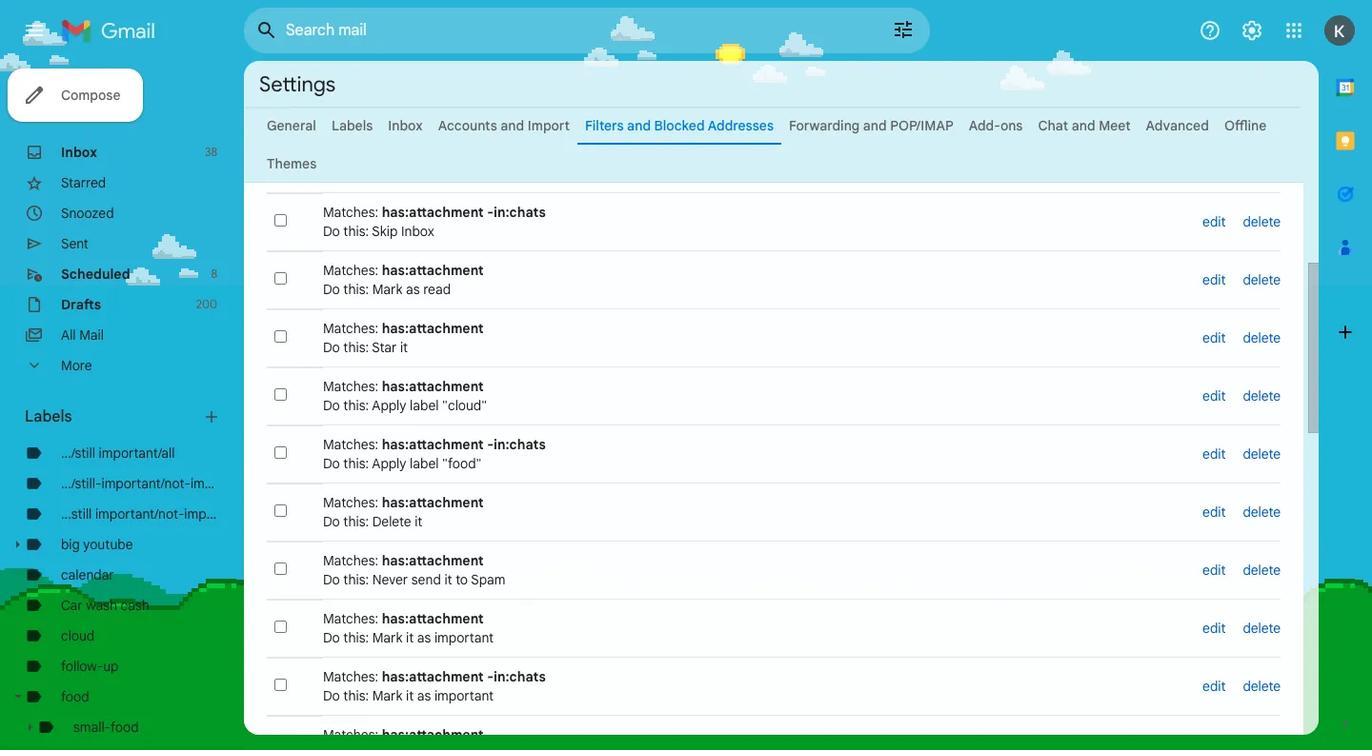 Task type: locate. For each thing, give the bounding box(es) containing it.
chat and meet link
[[1038, 117, 1131, 134]]

1 apply from the top
[[372, 397, 406, 415]]

has:attachment up "food"
[[382, 436, 484, 454]]

edit
[[1203, 213, 1226, 231], [1203, 272, 1226, 289], [1203, 330, 1226, 347], [1203, 388, 1226, 405], [1203, 446, 1226, 463], [1203, 504, 1226, 521], [1203, 562, 1226, 579], [1203, 620, 1226, 638], [1203, 679, 1226, 696]]

8 matches: from the top
[[323, 553, 378, 570]]

labels for the labels heading at the left bottom
[[25, 408, 72, 427]]

2 and from the left
[[627, 117, 651, 134]]

has:attachment for matches: has:attachment -in:chats do this: mark it as important
[[382, 669, 484, 686]]

0 vertical spatial mark
[[372, 281, 403, 298]]

mark up matches: has:attachment
[[372, 688, 403, 705]]

0 vertical spatial labels
[[332, 117, 373, 134]]

2 delete link from the top
[[1243, 272, 1281, 289]]

None checkbox
[[274, 214, 287, 227], [274, 273, 287, 285], [274, 389, 287, 401], [274, 505, 287, 517], [274, 621, 287, 634], [274, 214, 287, 227], [274, 273, 287, 285], [274, 389, 287, 401], [274, 505, 287, 517], [274, 621, 287, 634]]

6 delete from the top
[[1243, 504, 1281, 521]]

delete link for read
[[1243, 272, 1281, 289]]

labels
[[332, 117, 373, 134], [25, 408, 72, 427]]

this: up matches: has:attachment do this: star it
[[343, 281, 369, 298]]

10 has:attachment from the top
[[382, 727, 484, 744]]

matches: for matches: has:attachment -in:chats do this: apply label "food"
[[323, 436, 378, 454]]

0 vertical spatial inbox link
[[388, 117, 423, 134]]

matches: inside matches: has:attachment -in:chats do this: mark it as important
[[323, 669, 378, 686]]

this: left never
[[343, 572, 369, 589]]

it
[[400, 339, 408, 356], [415, 514, 422, 531], [444, 572, 452, 589], [406, 630, 414, 647], [406, 688, 414, 705]]

2 skip from the top
[[372, 223, 398, 240]]

4 delete from the top
[[1243, 388, 1281, 405]]

label left "food"
[[410, 456, 439, 473]]

this: left delete
[[343, 514, 369, 531]]

7 has:attachment from the top
[[382, 553, 484, 570]]

skip down labels link
[[372, 165, 398, 182]]

matches: has:attachment do this: star it
[[323, 320, 484, 356]]

.../still important/all link
[[61, 445, 175, 462]]

important inside matches: has:attachment -in:chats do this: mark it as important
[[434, 688, 494, 705]]

important/not- for .../still-
[[101, 476, 190, 493]]

this: inside matches: has:attachment -in:chats do this: skip inbox
[[343, 223, 369, 240]]

3 matches: from the top
[[323, 262, 378, 279]]

matches: inside matches: has:attachment do this: star it
[[323, 320, 378, 337]]

tab list
[[1319, 61, 1372, 682]]

it left to
[[444, 572, 452, 589]]

matches: for matches: has:attachment do this: never send it to spam
[[323, 553, 378, 570]]

this: up matches: has:attachment do this: mark as read
[[343, 223, 369, 240]]

this: down matches: has:attachment do this: never send it to spam
[[343, 630, 369, 647]]

3 and from the left
[[863, 117, 887, 134]]

food
[[61, 689, 89, 706], [111, 719, 139, 737]]

7 edit link from the top
[[1203, 562, 1226, 579]]

food down "up"
[[111, 719, 139, 737]]

9 do from the top
[[323, 630, 340, 647]]

10 this: from the top
[[343, 688, 369, 705]]

has:attachment down matches: do this: skip inbox
[[382, 204, 484, 221]]

big
[[61, 537, 80, 554]]

has:attachment down read
[[382, 320, 484, 337]]

small-food link
[[73, 719, 139, 737]]

0 vertical spatial as
[[406, 281, 420, 298]]

0 horizontal spatial inbox link
[[61, 144, 97, 161]]

2 this: from the top
[[343, 223, 369, 240]]

as left read
[[406, 281, 420, 298]]

3 delete from the top
[[1243, 330, 1281, 347]]

- inside matches: has:attachment -in:chats do this: apply label "food"
[[487, 436, 494, 454]]

mark inside matches: has:attachment do this: mark it as important
[[372, 630, 403, 647]]

this: inside the matches: has:attachment do this: delete it
[[343, 514, 369, 531]]

in:chats inside matches: has:attachment -in:chats do this: mark it as important
[[494, 669, 546, 686]]

matches: inside matches: has:attachment -in:chats do this: skip inbox
[[323, 204, 378, 221]]

7 edit from the top
[[1203, 562, 1226, 579]]

1 in:chats from the top
[[494, 204, 546, 221]]

inbox
[[388, 117, 423, 134], [61, 144, 97, 161], [401, 165, 434, 182], [401, 223, 434, 240]]

8 has:attachment from the top
[[382, 611, 484, 628]]

has:attachment for matches: has:attachment do this: never send it to spam
[[382, 553, 484, 570]]

9 delete link from the top
[[1243, 679, 1281, 696]]

8 do from the top
[[323, 572, 340, 589]]

1 vertical spatial -
[[487, 436, 494, 454]]

3 has:attachment from the top
[[382, 320, 484, 337]]

- inside matches: has:attachment -in:chats do this: mark it as important
[[487, 669, 494, 686]]

matches: inside matches: has:attachment do this: never send it to spam
[[323, 553, 378, 570]]

inbox link up starred
[[61, 144, 97, 161]]

labels navigation
[[0, 61, 250, 751]]

4 matches: from the top
[[323, 320, 378, 337]]

gmail image
[[61, 11, 165, 50]]

do inside matches: has:attachment do this: mark as read
[[323, 281, 340, 298]]

in:chats inside matches: has:attachment -in:chats do this: apply label "food"
[[494, 436, 546, 454]]

as inside matches: has:attachment do this: mark it as important
[[417, 630, 431, 647]]

8 edit from the top
[[1203, 620, 1226, 638]]

label left ""cloud""
[[410, 397, 439, 415]]

0 vertical spatial skip
[[372, 165, 398, 182]]

main menu image
[[23, 19, 46, 42]]

matches:
[[323, 146, 378, 163], [323, 204, 378, 221], [323, 262, 378, 279], [323, 320, 378, 337], [323, 378, 378, 395], [323, 436, 378, 454], [323, 495, 378, 512], [323, 553, 378, 570], [323, 611, 378, 628], [323, 669, 378, 686], [323, 727, 378, 744]]

scheduled
[[61, 266, 130, 283]]

has:attachment for matches: has:attachment do this: delete it
[[382, 495, 484, 512]]

matches: has:attachment do this: mark as read
[[323, 262, 484, 298]]

2 vertical spatial -
[[487, 669, 494, 686]]

1 vertical spatial food
[[111, 719, 139, 737]]

delete link for apply
[[1243, 446, 1281, 463]]

apply inside matches: has:attachment do this: apply label "cloud"
[[372, 397, 406, 415]]

9 has:attachment from the top
[[382, 669, 484, 686]]

general link
[[267, 117, 316, 134]]

1 horizontal spatial inbox link
[[388, 117, 423, 134]]

2 do from the top
[[323, 223, 340, 240]]

7 matches: from the top
[[323, 495, 378, 512]]

this: left star
[[343, 339, 369, 356]]

matches: for matches: has:attachment do this: mark as read
[[323, 262, 378, 279]]

2 label from the top
[[410, 456, 439, 473]]

label inside matches: has:attachment do this: apply label "cloud"
[[410, 397, 439, 415]]

matches: for matches: has:attachment do this: delete it
[[323, 495, 378, 512]]

9 edit from the top
[[1203, 679, 1226, 696]]

important/all
[[99, 445, 175, 462]]

.../still
[[61, 445, 95, 462]]

sent
[[61, 235, 89, 253]]

has:attachment inside matches: has:attachment -in:chats do this: mark it as important
[[382, 669, 484, 686]]

and right chat
[[1072, 117, 1096, 134]]

it inside the matches: has:attachment do this: delete it
[[415, 514, 422, 531]]

11 matches: from the top
[[323, 727, 378, 744]]

mark
[[372, 281, 403, 298], [372, 630, 403, 647], [372, 688, 403, 705]]

food down follow-
[[61, 689, 89, 706]]

has:attachment up ""cloud""
[[382, 378, 484, 395]]

5 has:attachment from the top
[[382, 436, 484, 454]]

2 - from the top
[[487, 436, 494, 454]]

1 edit from the top
[[1203, 213, 1226, 231]]

matches: has:attachment do this: mark it as important
[[323, 611, 494, 647]]

apply
[[372, 397, 406, 415], [372, 456, 406, 473]]

has:attachment inside matches: has:attachment do this: apply label "cloud"
[[382, 378, 484, 395]]

None checkbox
[[274, 331, 287, 343], [274, 447, 287, 459], [274, 563, 287, 576], [274, 679, 287, 692], [274, 331, 287, 343], [274, 447, 287, 459], [274, 563, 287, 576], [274, 679, 287, 692]]

it inside matches: has:attachment do this: never send it to spam
[[444, 572, 452, 589]]

- for do this: apply label "food"
[[487, 436, 494, 454]]

1 has:attachment from the top
[[382, 204, 484, 221]]

2 has:attachment from the top
[[382, 262, 484, 279]]

0 vertical spatial apply
[[372, 397, 406, 415]]

1 delete link from the top
[[1243, 213, 1281, 231]]

matches: inside matches: has:attachment do this: apply label "cloud"
[[323, 378, 378, 395]]

0 vertical spatial important/not-
[[101, 476, 190, 493]]

edit link for skip
[[1203, 213, 1226, 231]]

import
[[528, 117, 570, 134]]

matches: has:attachment do this: delete it
[[323, 495, 484, 531]]

2 edit link from the top
[[1203, 272, 1226, 289]]

to
[[456, 572, 468, 589]]

mark down never
[[372, 630, 403, 647]]

4 this: from the top
[[343, 339, 369, 356]]

0 vertical spatial in:chats
[[494, 204, 546, 221]]

has:attachment down send
[[382, 611, 484, 628]]

edit for apply
[[1203, 446, 1226, 463]]

2 vertical spatial as
[[417, 688, 431, 705]]

1 vertical spatial labels
[[25, 408, 72, 427]]

1 vertical spatial mark
[[372, 630, 403, 647]]

do inside matches: has:attachment -in:chats do this: mark it as important
[[323, 688, 340, 705]]

matches: do this: skip inbox
[[323, 146, 434, 182]]

1 delete from the top
[[1243, 213, 1281, 231]]

list item
[[267, 135, 1281, 193], [267, 193, 1281, 251], [267, 251, 1281, 309], [267, 309, 1281, 367], [267, 367, 1281, 426], [267, 426, 1281, 484], [267, 484, 1281, 542], [267, 542, 1281, 600], [267, 600, 1281, 658], [267, 658, 1281, 716], [267, 716, 1281, 751]]

edit link for as
[[1203, 620, 1226, 638]]

do inside matches: has:attachment do this: apply label "cloud"
[[323, 397, 340, 415]]

4 list item from the top
[[267, 309, 1281, 367]]

7 delete from the top
[[1243, 562, 1281, 579]]

4 edit from the top
[[1203, 388, 1226, 405]]

inbox up matches: has:attachment -in:chats do this: skip inbox
[[401, 165, 434, 182]]

starred link
[[61, 174, 106, 192]]

mark left read
[[372, 281, 403, 298]]

5 edit link from the top
[[1203, 446, 1226, 463]]

9 edit link from the top
[[1203, 679, 1226, 696]]

5 delete from the top
[[1243, 446, 1281, 463]]

it for do this: delete it
[[415, 514, 422, 531]]

car
[[61, 598, 83, 615]]

and right filters
[[627, 117, 651, 134]]

mark inside matches: has:attachment do this: mark as read
[[372, 281, 403, 298]]

as inside matches: has:attachment -in:chats do this: mark it as important
[[417, 688, 431, 705]]

3 - from the top
[[487, 669, 494, 686]]

matches: inside matches: has:attachment -in:chats do this: apply label "food"
[[323, 436, 378, 454]]

and left pop/imap
[[863, 117, 887, 134]]

skip inside matches: has:attachment -in:chats do this: skip inbox
[[372, 223, 398, 240]]

in:chats inside matches: has:attachment -in:chats do this: skip inbox
[[494, 204, 546, 221]]

...still important/not-important link
[[61, 506, 243, 523]]

1 vertical spatial skip
[[372, 223, 398, 240]]

inbox up starred
[[61, 144, 97, 161]]

has:attachment inside the matches: has:attachment do this: delete it
[[382, 495, 484, 512]]

...still important/not-important
[[61, 506, 243, 523]]

small-
[[73, 719, 111, 737]]

it right star
[[400, 339, 408, 356]]

200
[[196, 297, 217, 312]]

1 vertical spatial in:chats
[[494, 436, 546, 454]]

2 apply from the top
[[372, 456, 406, 473]]

1 edit link from the top
[[1203, 213, 1226, 231]]

labels up matches: do this: skip inbox
[[332, 117, 373, 134]]

4 do from the top
[[323, 339, 340, 356]]

add-
[[969, 117, 1001, 134]]

filters and blocked addresses
[[585, 117, 774, 134]]

1 vertical spatial apply
[[372, 456, 406, 473]]

5 matches: from the top
[[323, 378, 378, 395]]

1 horizontal spatial food
[[111, 719, 139, 737]]

4 delete link from the top
[[1243, 388, 1281, 405]]

cloud link
[[61, 628, 95, 645]]

6 this: from the top
[[343, 456, 369, 473]]

cash
[[121, 598, 149, 615]]

important/not- up ...still important/not-important 'link'
[[101, 476, 190, 493]]

has:attachment up send
[[382, 553, 484, 570]]

more button
[[0, 351, 229, 381]]

has:attachment inside matches: has:attachment do this: mark as read
[[382, 262, 484, 279]]

8 delete from the top
[[1243, 620, 1281, 638]]

1 horizontal spatial labels
[[332, 117, 373, 134]]

and for accounts
[[501, 117, 524, 134]]

8 list item from the top
[[267, 542, 1281, 600]]

ons
[[1001, 117, 1023, 134]]

forwarding
[[789, 117, 860, 134]]

1 vertical spatial inbox link
[[61, 144, 97, 161]]

has:attachment inside matches: has:attachment -in:chats do this: apply label "food"
[[382, 436, 484, 454]]

inbox link up matches: do this: skip inbox
[[388, 117, 423, 134]]

7 delete link from the top
[[1243, 562, 1281, 579]]

1 - from the top
[[487, 204, 494, 221]]

8 edit link from the top
[[1203, 620, 1226, 638]]

delete for "cloud"
[[1243, 388, 1281, 405]]

has:attachment
[[382, 204, 484, 221], [382, 262, 484, 279], [382, 320, 484, 337], [382, 378, 484, 395], [382, 436, 484, 454], [382, 495, 484, 512], [382, 553, 484, 570], [382, 611, 484, 628], [382, 669, 484, 686], [382, 727, 484, 744]]

5 delete link from the top
[[1243, 446, 1281, 463]]

calendar link
[[61, 567, 114, 584]]

drafts link
[[61, 296, 101, 314]]

delete
[[372, 514, 411, 531]]

as
[[406, 281, 420, 298], [417, 630, 431, 647], [417, 688, 431, 705]]

important/not- down .../still-important/not-important
[[95, 506, 184, 523]]

1 and from the left
[[501, 117, 524, 134]]

7 do from the top
[[323, 514, 340, 531]]

- for do this: skip inbox
[[487, 204, 494, 221]]

this: inside matches: has:attachment do this: star it
[[343, 339, 369, 356]]

1 do from the top
[[323, 165, 340, 182]]

it up matches: has:attachment
[[406, 688, 414, 705]]

edit link for read
[[1203, 272, 1226, 289]]

10 matches: from the top
[[323, 669, 378, 686]]

matches: for matches: has:attachment do this: star it
[[323, 320, 378, 337]]

has:attachment up delete
[[382, 495, 484, 512]]

settings image
[[1241, 19, 1264, 42]]

it inside matches: has:attachment do this: star it
[[400, 339, 408, 356]]

0 vertical spatial -
[[487, 204, 494, 221]]

blocked
[[654, 117, 705, 134]]

matches: inside matches: has:attachment do this: mark it as important
[[323, 611, 378, 628]]

3 delete link from the top
[[1243, 330, 1281, 347]]

inbox inside matches: do this: skip inbox
[[401, 165, 434, 182]]

edit for it
[[1203, 562, 1226, 579]]

has:attachment down matches: has:attachment do this: mark it as important
[[382, 669, 484, 686]]

and left import
[[501, 117, 524, 134]]

0 vertical spatial label
[[410, 397, 439, 415]]

skip
[[372, 165, 398, 182], [372, 223, 398, 240]]

matches: for matches: has:attachment do this: apply label "cloud"
[[323, 378, 378, 395]]

as up matches: has:attachment
[[417, 688, 431, 705]]

this: up matches: has:attachment
[[343, 688, 369, 705]]

6 do from the top
[[323, 456, 340, 473]]

important up matches: has:attachment -in:chats do this: mark it as important
[[434, 630, 494, 647]]

this: up the matches: has:attachment do this: delete it
[[343, 456, 369, 473]]

9 matches: from the top
[[323, 611, 378, 628]]

6 has:attachment from the top
[[382, 495, 484, 512]]

3 in:chats from the top
[[494, 669, 546, 686]]

matches: has:attachment -in:chats do this: mark it as important
[[323, 669, 546, 705]]

matches: has:attachment do this: apply label "cloud"
[[323, 378, 487, 415]]

1 list item from the top
[[267, 135, 1281, 193]]

send
[[411, 572, 441, 589]]

important up matches: has:attachment
[[434, 688, 494, 705]]

in:chats for matches: has:attachment -in:chats do this: skip inbox
[[494, 204, 546, 221]]

has:attachment inside matches: has:attachment -in:chats do this: skip inbox
[[382, 204, 484, 221]]

1 skip from the top
[[372, 165, 398, 182]]

has:attachment for matches: has:attachment do this: mark as read
[[382, 262, 484, 279]]

9 list item from the top
[[267, 600, 1281, 658]]

None search field
[[244, 8, 930, 53]]

7 list item from the top
[[267, 484, 1281, 542]]

- inside matches: has:attachment -in:chats do this: skip inbox
[[487, 204, 494, 221]]

snoozed link
[[61, 205, 114, 222]]

1 label from the top
[[410, 397, 439, 415]]

10 list item from the top
[[267, 658, 1281, 716]]

compose
[[61, 87, 121, 104]]

1 vertical spatial as
[[417, 630, 431, 647]]

4 has:attachment from the top
[[382, 378, 484, 395]]

in:chats for matches: has:attachment -in:chats do this: apply label "food"
[[494, 436, 546, 454]]

it inside matches: has:attachment -in:chats do this: mark it as important
[[406, 688, 414, 705]]

6 matches: from the top
[[323, 436, 378, 454]]

apply up the matches: has:attachment do this: delete it
[[372, 456, 406, 473]]

3 do from the top
[[323, 281, 340, 298]]

has:attachment inside matches: has:attachment do this: never send it to spam
[[382, 553, 484, 570]]

this: down matches: has:attachment do this: star it
[[343, 397, 369, 415]]

0 horizontal spatial food
[[61, 689, 89, 706]]

inbox up matches: do this: skip inbox
[[388, 117, 423, 134]]

delete link for as
[[1243, 620, 1281, 638]]

3 mark from the top
[[372, 688, 403, 705]]

important/not-
[[101, 476, 190, 493], [95, 506, 184, 523]]

apply down star
[[372, 397, 406, 415]]

label
[[410, 397, 439, 415], [410, 456, 439, 473]]

5 do from the top
[[323, 397, 340, 415]]

labels link
[[332, 117, 373, 134]]

4 edit link from the top
[[1203, 388, 1226, 405]]

has:attachment down matches: has:attachment -in:chats do this: mark it as important
[[382, 727, 484, 744]]

labels inside navigation
[[25, 408, 72, 427]]

and for chat
[[1072, 117, 1096, 134]]

labels for labels link
[[332, 117, 373, 134]]

important
[[190, 476, 250, 493], [184, 506, 243, 523], [434, 630, 494, 647], [434, 688, 494, 705]]

6 edit from the top
[[1203, 504, 1226, 521]]

this: inside matches: has:attachment do this: apply label "cloud"
[[343, 397, 369, 415]]

matches: inside the matches: has:attachment do this: delete it
[[323, 495, 378, 512]]

9 delete from the top
[[1243, 679, 1281, 696]]

labels up .../still
[[25, 408, 72, 427]]

delete
[[1243, 213, 1281, 231], [1243, 272, 1281, 289], [1243, 330, 1281, 347], [1243, 388, 1281, 405], [1243, 446, 1281, 463], [1243, 504, 1281, 521], [1243, 562, 1281, 579], [1243, 620, 1281, 638], [1243, 679, 1281, 696]]

chat and meet
[[1038, 117, 1131, 134]]

1 vertical spatial important/not-
[[95, 506, 184, 523]]

important down .../still-important/not-important link
[[184, 506, 243, 523]]

1 vertical spatial label
[[410, 456, 439, 473]]

delete link
[[1243, 213, 1281, 231], [1243, 272, 1281, 289], [1243, 330, 1281, 347], [1243, 388, 1281, 405], [1243, 446, 1281, 463], [1243, 504, 1281, 521], [1243, 562, 1281, 579], [1243, 620, 1281, 638], [1243, 679, 1281, 696]]

has:attachment inside matches: has:attachment do this: star it
[[382, 320, 484, 337]]

inbox up matches: has:attachment do this: mark as read
[[401, 223, 434, 240]]

7 this: from the top
[[343, 514, 369, 531]]

1 matches: from the top
[[323, 146, 378, 163]]

has:attachment inside matches: has:attachment do this: mark it as important
[[382, 611, 484, 628]]

4 and from the left
[[1072, 117, 1096, 134]]

matches: inside matches: has:attachment do this: mark as read
[[323, 262, 378, 279]]

2 delete from the top
[[1243, 272, 1281, 289]]

it right delete
[[415, 514, 422, 531]]

0 horizontal spatial labels
[[25, 408, 72, 427]]

meet
[[1099, 117, 1131, 134]]

follow-
[[61, 659, 103, 676]]

important up ...still important/not-important 'link'
[[190, 476, 250, 493]]

2 matches: from the top
[[323, 204, 378, 221]]

has:attachment up read
[[382, 262, 484, 279]]

2 vertical spatial mark
[[372, 688, 403, 705]]

important/not- for ...still
[[95, 506, 184, 523]]

8 delete link from the top
[[1243, 620, 1281, 638]]

2 edit from the top
[[1203, 272, 1226, 289]]

5 edit from the top
[[1203, 446, 1226, 463]]

it up matches: has:attachment -in:chats do this: mark it as important
[[406, 630, 414, 647]]

delete link for mark
[[1243, 679, 1281, 696]]

compose button
[[8, 69, 143, 122]]

support image
[[1199, 19, 1222, 42]]

this: down labels link
[[343, 165, 369, 182]]

do
[[323, 165, 340, 182], [323, 223, 340, 240], [323, 281, 340, 298], [323, 339, 340, 356], [323, 397, 340, 415], [323, 456, 340, 473], [323, 514, 340, 531], [323, 572, 340, 589], [323, 630, 340, 647], [323, 688, 340, 705]]

2 vertical spatial in:chats
[[494, 669, 546, 686]]

it inside matches: has:attachment do this: mark it as important
[[406, 630, 414, 647]]

3 edit from the top
[[1203, 330, 1226, 347]]

matches: inside matches: do this: skip inbox
[[323, 146, 378, 163]]

5 this: from the top
[[343, 397, 369, 415]]

0 vertical spatial food
[[61, 689, 89, 706]]

3 this: from the top
[[343, 281, 369, 298]]

skip up matches: has:attachment do this: mark as read
[[372, 223, 398, 240]]

delete for apply
[[1243, 446, 1281, 463]]

as up matches: has:attachment -in:chats do this: mark it as important
[[417, 630, 431, 647]]

mark for it
[[372, 630, 403, 647]]

in:chats for matches: has:attachment -in:chats do this: mark it as important
[[494, 669, 546, 686]]

10 do from the top
[[323, 688, 340, 705]]

delete link for skip
[[1243, 213, 1281, 231]]

delete link for it
[[1243, 562, 1281, 579]]

pop/imap
[[890, 117, 954, 134]]

has:attachment for matches: has:attachment do this: star it
[[382, 320, 484, 337]]

accounts and import
[[438, 117, 570, 134]]



Task type: describe. For each thing, give the bounding box(es) containing it.
- for do this: mark it as important
[[487, 669, 494, 686]]

this: inside matches: has:attachment -in:chats do this: mark it as important
[[343, 688, 369, 705]]

it for do this: mark it as important
[[406, 630, 414, 647]]

and for filters
[[627, 117, 651, 134]]

calendar
[[61, 567, 114, 584]]

do inside matches: has:attachment do this: never send it to spam
[[323, 572, 340, 589]]

labels heading
[[25, 408, 202, 427]]

add-ons
[[969, 117, 1023, 134]]

skip inside matches: do this: skip inbox
[[372, 165, 398, 182]]

.../still important/all
[[61, 445, 175, 462]]

youtube
[[83, 537, 133, 554]]

delete for mark
[[1243, 679, 1281, 696]]

matches: has:attachment -in:chats do this: apply label "food"
[[323, 436, 546, 473]]

offline
[[1224, 117, 1267, 134]]

6 edit link from the top
[[1203, 504, 1226, 521]]

forwarding and pop/imap
[[789, 117, 954, 134]]

more
[[61, 357, 92, 375]]

big youtube
[[61, 537, 133, 554]]

and for forwarding
[[863, 117, 887, 134]]

matches: has:attachment do this: never send it to spam
[[323, 553, 506, 589]]

8
[[211, 267, 217, 281]]

do inside matches: has:attachment do this: mark it as important
[[323, 630, 340, 647]]

matches: for matches: has:attachment -in:chats do this: mark it as important
[[323, 669, 378, 686]]

accounts
[[438, 117, 497, 134]]

edit link for mark
[[1203, 679, 1226, 696]]

edit for read
[[1203, 272, 1226, 289]]

it for do this: star it
[[400, 339, 408, 356]]

follow-up
[[61, 659, 119, 676]]

this: inside matches: has:attachment -in:chats do this: apply label "food"
[[343, 456, 369, 473]]

addresses
[[708, 117, 774, 134]]

Search mail text field
[[286, 21, 839, 40]]

mail
[[79, 327, 104, 344]]

wash
[[86, 598, 117, 615]]

starred
[[61, 174, 106, 192]]

matches: has:attachment
[[323, 727, 484, 744]]

this: inside matches: do this: skip inbox
[[343, 165, 369, 182]]

6 list item from the top
[[267, 426, 1281, 484]]

matches: for matches: has:attachment
[[323, 727, 378, 744]]

all mail link
[[61, 327, 104, 344]]

accounts and import link
[[438, 117, 570, 134]]

this: inside matches: has:attachment do this: never send it to spam
[[343, 572, 369, 589]]

do inside matches: has:attachment do this: star it
[[323, 339, 340, 356]]

3 edit link from the top
[[1203, 330, 1226, 347]]

2 list item from the top
[[267, 193, 1281, 251]]

settings
[[259, 71, 336, 97]]

edit link for apply
[[1203, 446, 1226, 463]]

car wash cash
[[61, 598, 149, 615]]

snoozed
[[61, 205, 114, 222]]

scheduled link
[[61, 266, 130, 283]]

as inside matches: has:attachment do this: mark as read
[[406, 281, 420, 298]]

filters
[[585, 117, 624, 134]]

has:attachment for matches: has:attachment
[[382, 727, 484, 744]]

add-ons link
[[969, 117, 1023, 134]]

do inside the matches: has:attachment do this: delete it
[[323, 514, 340, 531]]

do inside matches: has:attachment -in:chats do this: skip inbox
[[323, 223, 340, 240]]

mark for as
[[372, 281, 403, 298]]

filters and blocked addresses link
[[585, 117, 774, 134]]

edit for as
[[1203, 620, 1226, 638]]

delete for it
[[1243, 562, 1281, 579]]

.../still-
[[61, 476, 101, 493]]

edit link for it
[[1203, 562, 1226, 579]]

this: inside matches: has:attachment do this: mark it as important
[[343, 630, 369, 647]]

do inside matches: do this: skip inbox
[[323, 165, 340, 182]]

small-food
[[73, 719, 139, 737]]

.../still-important/not-important link
[[61, 476, 250, 493]]

matches: for matches: has:attachment do this: mark it as important
[[323, 611, 378, 628]]

drafts
[[61, 296, 101, 314]]

edit link for "cloud"
[[1203, 388, 1226, 405]]

star
[[372, 339, 397, 356]]

all
[[61, 327, 76, 344]]

forwarding and pop/imap link
[[789, 117, 954, 134]]

.../still-important/not-important
[[61, 476, 250, 493]]

matches: for matches: has:attachment -in:chats do this: skip inbox
[[323, 204, 378, 221]]

themes
[[267, 155, 317, 172]]

"cloud"
[[442, 397, 487, 415]]

38
[[205, 145, 217, 159]]

follow-up link
[[61, 659, 119, 676]]

big youtube link
[[61, 537, 133, 554]]

advanced search options image
[[884, 10, 922, 49]]

advanced
[[1146, 117, 1209, 134]]

edit for "cloud"
[[1203, 388, 1226, 405]]

11 list item from the top
[[267, 716, 1281, 751]]

has:attachment for matches: has:attachment do this: mark it as important
[[382, 611, 484, 628]]

delete for skip
[[1243, 213, 1281, 231]]

label inside matches: has:attachment -in:chats do this: apply label "food"
[[410, 456, 439, 473]]

has:attachment for matches: has:attachment do this: apply label "cloud"
[[382, 378, 484, 395]]

...still
[[61, 506, 92, 523]]

"food"
[[442, 456, 482, 473]]

this: inside matches: has:attachment do this: mark as read
[[343, 281, 369, 298]]

edit for skip
[[1203, 213, 1226, 231]]

has:attachment for matches: has:attachment -in:chats do this: skip inbox
[[382, 204, 484, 221]]

delete link for "cloud"
[[1243, 388, 1281, 405]]

apply inside matches: has:attachment -in:chats do this: apply label "food"
[[372, 456, 406, 473]]

do inside matches: has:attachment -in:chats do this: apply label "food"
[[323, 456, 340, 473]]

3 list item from the top
[[267, 251, 1281, 309]]

general
[[267, 117, 316, 134]]

6 delete link from the top
[[1243, 504, 1281, 521]]

edit for mark
[[1203, 679, 1226, 696]]

chat
[[1038, 117, 1068, 134]]

spam
[[471, 572, 506, 589]]

has:attachment for matches: has:attachment -in:chats do this: apply label "food"
[[382, 436, 484, 454]]

advanced link
[[1146, 117, 1209, 134]]

never
[[372, 572, 408, 589]]

matches: for matches: do this: skip inbox
[[323, 146, 378, 163]]

all mail
[[61, 327, 104, 344]]

up
[[103, 659, 119, 676]]

5 list item from the top
[[267, 367, 1281, 426]]

read
[[423, 281, 451, 298]]

delete for as
[[1243, 620, 1281, 638]]

sent link
[[61, 235, 89, 253]]

mark inside matches: has:attachment -in:chats do this: mark it as important
[[372, 688, 403, 705]]

cloud
[[61, 628, 95, 645]]

search mail image
[[250, 13, 284, 48]]

offline link
[[1224, 117, 1267, 134]]

food link
[[61, 689, 89, 706]]

themes link
[[267, 155, 317, 172]]

important inside matches: has:attachment do this: mark it as important
[[434, 630, 494, 647]]

matches: has:attachment -in:chats do this: skip inbox
[[323, 204, 546, 240]]

car wash cash link
[[61, 598, 149, 615]]

inbox inside matches: has:attachment -in:chats do this: skip inbox
[[401, 223, 434, 240]]

inbox inside labels navigation
[[61, 144, 97, 161]]

delete for read
[[1243, 272, 1281, 289]]



Task type: vqa. For each thing, say whether or not it's contained in the screenshot.


